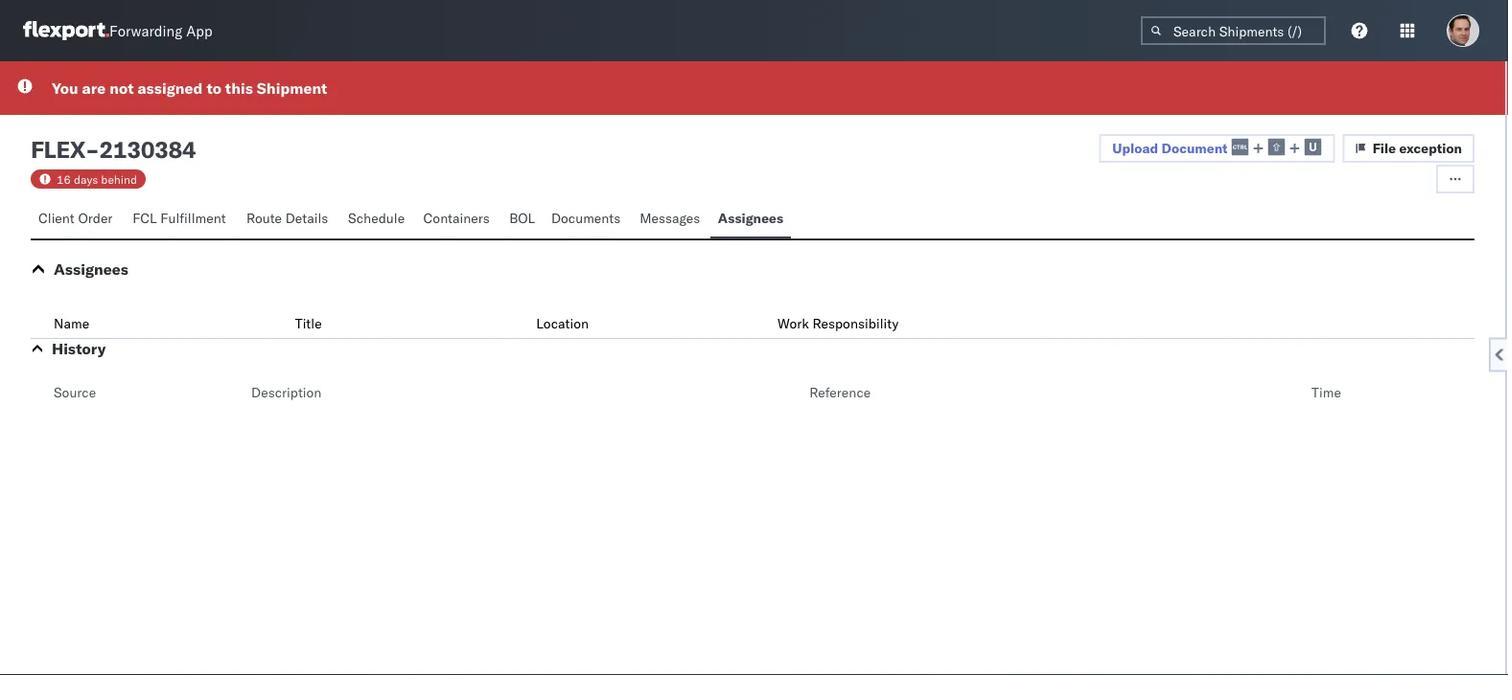 Task type: vqa. For each thing, say whether or not it's contained in the screenshot.
the FCL Fulfillment
yes



Task type: describe. For each thing, give the bounding box(es) containing it.
16
[[57, 172, 71, 186]]

0 vertical spatial assignees
[[718, 210, 783, 227]]

client
[[38, 210, 75, 227]]

fcl
[[133, 210, 157, 227]]

name
[[54, 315, 89, 332]]

order
[[78, 210, 113, 227]]

documents button
[[544, 201, 632, 239]]

file
[[1373, 140, 1396, 157]]

containers
[[423, 210, 490, 227]]

are
[[82, 79, 106, 98]]

title
[[295, 315, 322, 332]]

reference
[[809, 384, 871, 401]]

document
[[1162, 140, 1228, 156]]

messages button
[[632, 201, 710, 239]]

2130384
[[99, 135, 196, 164]]

fcl fulfillment button
[[125, 201, 239, 239]]

forwarding
[[109, 22, 182, 40]]

flexport. image
[[23, 21, 109, 40]]

work
[[777, 315, 809, 332]]

you are not assigned to this shipment
[[52, 79, 327, 98]]

containers button
[[416, 201, 502, 239]]

location
[[536, 315, 589, 332]]

16 days behind
[[57, 172, 137, 186]]

messages
[[640, 210, 700, 227]]

0 vertical spatial assignees button
[[710, 201, 791, 239]]

exception
[[1399, 140, 1462, 157]]

upload document button
[[1099, 134, 1335, 163]]

1 vertical spatial assignees button
[[54, 260, 128, 279]]

bol
[[509, 210, 535, 227]]

description
[[251, 384, 322, 401]]



Task type: locate. For each thing, give the bounding box(es) containing it.
0 horizontal spatial assignees button
[[54, 260, 128, 279]]

upload
[[1113, 140, 1158, 156]]

file exception
[[1373, 140, 1462, 157]]

history button
[[52, 339, 106, 359]]

time
[[1312, 384, 1341, 401]]

days
[[74, 172, 98, 186]]

assignees down client order button
[[54, 260, 128, 279]]

shipment
[[257, 79, 327, 98]]

1 horizontal spatial assignees button
[[710, 201, 791, 239]]

route details
[[246, 210, 328, 227]]

flex - 2130384
[[31, 135, 196, 164]]

bol button
[[502, 201, 544, 239]]

fulfillment
[[160, 210, 226, 227]]

forwarding app
[[109, 22, 213, 40]]

source
[[54, 384, 96, 401]]

schedule button
[[340, 201, 416, 239]]

assigned
[[138, 79, 203, 98]]

assignees button right messages
[[710, 201, 791, 239]]

client order button
[[31, 201, 125, 239]]

forwarding app link
[[23, 21, 213, 40]]

client order
[[38, 210, 113, 227]]

1 horizontal spatial assignees
[[718, 210, 783, 227]]

work responsibility
[[777, 315, 899, 332]]

assignees button
[[710, 201, 791, 239], [54, 260, 128, 279]]

this
[[225, 79, 253, 98]]

route details button
[[239, 201, 340, 239]]

to
[[207, 79, 221, 98]]

flex
[[31, 135, 85, 164]]

history
[[52, 339, 106, 359]]

file exception button
[[1343, 134, 1475, 163], [1343, 134, 1475, 163]]

not
[[109, 79, 134, 98]]

-
[[85, 135, 99, 164]]

1 vertical spatial assignees
[[54, 260, 128, 279]]

assignees
[[718, 210, 783, 227], [54, 260, 128, 279]]

assignees right messages button
[[718, 210, 783, 227]]

fcl fulfillment
[[133, 210, 226, 227]]

route
[[246, 210, 282, 227]]

responsibility
[[813, 315, 899, 332]]

upload document
[[1113, 140, 1228, 156]]

documents
[[551, 210, 621, 227]]

app
[[186, 22, 213, 40]]

Search Shipments (/) text field
[[1141, 16, 1326, 45]]

0 horizontal spatial assignees
[[54, 260, 128, 279]]

details
[[285, 210, 328, 227]]

schedule
[[348, 210, 405, 227]]

behind
[[101, 172, 137, 186]]

you
[[52, 79, 78, 98]]

assignees button down client order button
[[54, 260, 128, 279]]



